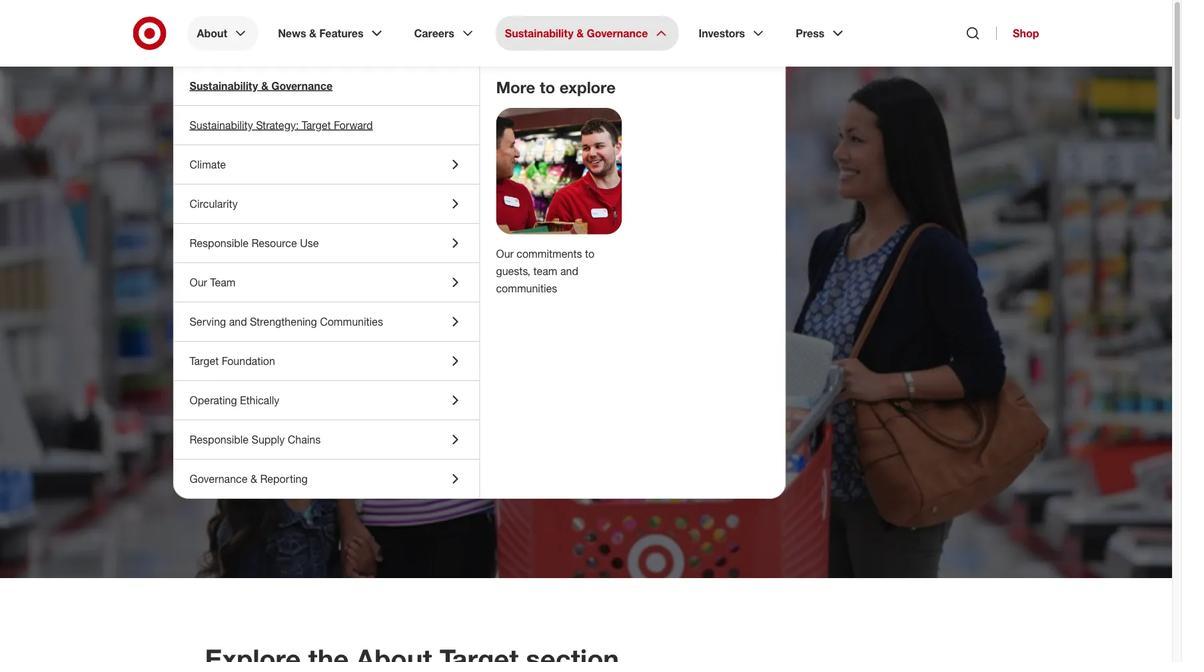 Task type: locate. For each thing, give the bounding box(es) containing it.
1 vertical spatial our
[[190, 276, 207, 289]]

governance down responsible supply chains
[[190, 472, 248, 485]]

0 horizontal spatial target
[[190, 355, 219, 368]]

0 horizontal spatial sustainability & governance link
[[174, 67, 479, 105]]

2 vertical spatial to
[[585, 247, 594, 260]]

0 horizontal spatial our
[[190, 276, 207, 289]]

sustainability & governance up strategy:
[[190, 79, 333, 92]]

sustainability strategy: target forward
[[190, 119, 373, 132]]

serving and strengthening communities
[[190, 315, 383, 328]]

strengthening
[[250, 315, 317, 328]]

0 vertical spatial and
[[560, 264, 578, 277]]

2 vertical spatial sustainability
[[190, 119, 253, 132]]

investors
[[699, 27, 745, 40]]

about
[[197, 27, 227, 40], [205, 110, 251, 129]]

our inside 'link'
[[190, 276, 207, 289]]

sustainability & governance link up sustainability strategy: target forward link
[[174, 67, 479, 105]]

0 vertical spatial governance
[[587, 27, 648, 40]]

life.
[[513, 307, 600, 372]]

about inside about we're here to help all families discover the joy of everyday life.
[[205, 110, 251, 129]]

circularity link
[[174, 185, 479, 223]]

target
[[302, 119, 331, 132], [190, 355, 219, 368]]

0 vertical spatial about
[[197, 27, 227, 40]]

our team link
[[174, 263, 479, 302]]

responsible for responsible resource use
[[190, 237, 249, 250]]

to inside our commitments to guests, team and communities
[[585, 247, 594, 260]]

responsible up team
[[190, 237, 249, 250]]

& left the reporting
[[250, 472, 257, 485]]

2 vertical spatial governance
[[190, 472, 248, 485]]

sustainability & governance up explore
[[505, 27, 648, 40]]

& right news at left top
[[309, 27, 316, 40]]

use
[[300, 237, 319, 250]]

here
[[362, 131, 475, 196]]

commitments
[[517, 247, 582, 260]]

1 horizontal spatial governance
[[271, 79, 333, 92]]

about inside about link
[[197, 27, 227, 40]]

circularity
[[190, 197, 238, 210]]

& for news & features link
[[309, 27, 316, 40]]

governance up sustainability strategy: target forward
[[271, 79, 333, 92]]

1 horizontal spatial our
[[496, 247, 514, 260]]

forward
[[334, 119, 373, 132]]

1 vertical spatial target
[[190, 355, 219, 368]]

0 horizontal spatial and
[[229, 315, 247, 328]]

1 horizontal spatial target
[[302, 119, 331, 132]]

0 horizontal spatial sustainability & governance
[[190, 79, 333, 92]]

target left forward in the left top of the page
[[302, 119, 331, 132]]

and right team
[[560, 264, 578, 277]]

0 vertical spatial our
[[496, 247, 514, 260]]

1 vertical spatial governance
[[271, 79, 333, 92]]

our up guests,
[[496, 247, 514, 260]]

1 vertical spatial about
[[205, 110, 251, 129]]

site navigation element
[[0, 0, 1182, 662]]

the
[[435, 249, 516, 314]]

sustainability & governance link up explore
[[496, 16, 679, 51]]

sustainability up more to explore
[[505, 27, 574, 40]]

0 vertical spatial sustainability & governance
[[505, 27, 648, 40]]

everyday
[[270, 307, 498, 372]]

1 vertical spatial to
[[490, 131, 541, 196]]

2 horizontal spatial governance
[[587, 27, 648, 40]]

news
[[278, 27, 306, 40]]

guests,
[[496, 264, 530, 277]]

1 vertical spatial and
[[229, 315, 247, 328]]

to
[[540, 78, 555, 97], [490, 131, 541, 196], [585, 247, 594, 260]]

governance & reporting link
[[174, 460, 479, 498]]

1 horizontal spatial and
[[560, 264, 578, 277]]

sustainability strategy: target forward link
[[174, 106, 479, 145]]

sustainability for sustainability strategy: target forward link
[[190, 119, 253, 132]]

sustainability & governance
[[505, 27, 648, 40], [190, 79, 333, 92]]

features
[[319, 27, 364, 40]]

2 responsible from the top
[[190, 433, 249, 446]]

1 vertical spatial sustainability & governance link
[[174, 67, 479, 105]]

joy
[[531, 249, 605, 314]]

responsible
[[190, 237, 249, 250], [190, 433, 249, 446]]

communities
[[496, 282, 557, 295]]

and
[[560, 264, 578, 277], [229, 315, 247, 328]]

news & features
[[278, 27, 364, 40]]

governance
[[587, 27, 648, 40], [271, 79, 333, 92], [190, 472, 248, 485]]

1 responsible from the top
[[190, 237, 249, 250]]

responsible down the operating
[[190, 433, 249, 446]]

sustainability
[[505, 27, 574, 40], [190, 79, 258, 92], [190, 119, 253, 132]]

our left team
[[190, 276, 207, 289]]

sustainability & governance link
[[496, 16, 679, 51], [174, 67, 479, 105]]

& up explore
[[577, 27, 584, 40]]

operating
[[190, 394, 237, 407]]

target down serving
[[190, 355, 219, 368]]

and right serving
[[229, 315, 247, 328]]

news & features link
[[269, 16, 394, 51]]

1 horizontal spatial sustainability & governance link
[[496, 16, 679, 51]]

0 vertical spatial responsible
[[190, 237, 249, 250]]

communities
[[320, 315, 383, 328]]

0 vertical spatial sustainability
[[505, 27, 574, 40]]

sustainability down about link
[[190, 79, 258, 92]]

investors link
[[689, 16, 776, 51]]

target foundation link
[[174, 342, 479, 381]]

&
[[309, 27, 316, 40], [577, 27, 584, 40], [261, 79, 268, 92], [250, 472, 257, 485]]

governance up explore
[[587, 27, 648, 40]]

1 vertical spatial sustainability & governance
[[190, 79, 333, 92]]

& for the topmost the sustainability & governance link
[[577, 27, 584, 40]]

we're
[[205, 131, 347, 196]]

sustainability for the topmost the sustainability & governance link
[[505, 27, 574, 40]]

our inside our commitments to guests, team and communities
[[496, 247, 514, 260]]

sustainability up the climate
[[190, 119, 253, 132]]

our
[[496, 247, 514, 260], [190, 276, 207, 289]]

1 vertical spatial responsible
[[190, 433, 249, 446]]

our for our team
[[190, 276, 207, 289]]



Task type: describe. For each thing, give the bounding box(es) containing it.
resource
[[252, 237, 297, 250]]

operating ethically
[[190, 394, 279, 407]]

target foundation
[[190, 355, 275, 368]]

discover
[[205, 249, 420, 314]]

1 vertical spatial sustainability
[[190, 79, 258, 92]]

responsible for responsible supply chains
[[190, 433, 249, 446]]

of
[[205, 307, 255, 372]]

and inside our commitments to guests, team and communities
[[560, 264, 578, 277]]

ethically
[[240, 394, 279, 407]]

chains
[[288, 433, 321, 446]]

two target team members smiling in the grocery department image
[[496, 108, 622, 234]]

our for our commitments to guests, team and communities
[[496, 247, 514, 260]]

0 horizontal spatial governance
[[190, 472, 248, 485]]

more
[[496, 78, 535, 97]]

careers
[[414, 27, 454, 40]]

about for about
[[197, 27, 227, 40]]

team
[[533, 264, 557, 277]]

climate
[[190, 158, 226, 171]]

serving
[[190, 315, 226, 328]]

shop link
[[996, 27, 1039, 40]]

careers link
[[405, 16, 485, 51]]

and inside "link"
[[229, 315, 247, 328]]

all
[[328, 190, 387, 255]]

0 vertical spatial to
[[540, 78, 555, 97]]

about we're here to help all families discover the joy of everyday life.
[[205, 110, 605, 372]]

press
[[796, 27, 825, 40]]

0 vertical spatial target
[[302, 119, 331, 132]]

responsible resource use
[[190, 237, 319, 250]]

about for about we're here to help all families discover the joy of everyday life.
[[205, 110, 251, 129]]

shop
[[1013, 27, 1039, 40]]

about link
[[188, 16, 258, 51]]

responsible supply chains
[[190, 433, 321, 446]]

our commitments to guests, team and communities
[[496, 247, 594, 295]]

& up strategy:
[[261, 79, 268, 92]]

families
[[401, 190, 598, 255]]

foundation
[[222, 355, 275, 368]]

serving and strengthening communities link
[[174, 303, 479, 341]]

climate link
[[174, 145, 479, 184]]

to inside about we're here to help all families discover the joy of everyday life.
[[490, 131, 541, 196]]

supply
[[252, 433, 285, 446]]

press link
[[786, 16, 855, 51]]

governance & reporting
[[190, 472, 308, 485]]

more to explore
[[496, 78, 616, 97]]

team
[[210, 276, 236, 289]]

strategy:
[[256, 119, 299, 132]]

our team
[[190, 276, 236, 289]]

help
[[205, 190, 313, 255]]

& for governance & reporting link
[[250, 472, 257, 485]]

reporting
[[260, 472, 308, 485]]

explore
[[560, 78, 616, 97]]

0 vertical spatial sustainability & governance link
[[496, 16, 679, 51]]

1 horizontal spatial sustainability & governance
[[505, 27, 648, 40]]

responsible resource use link
[[174, 224, 479, 263]]

responsible supply chains link
[[174, 420, 479, 459]]

operating ethically link
[[174, 381, 479, 420]]

our commitments to guests, team and communities link
[[496, 247, 594, 295]]



Task type: vqa. For each thing, say whether or not it's contained in the screenshot.
An
no



